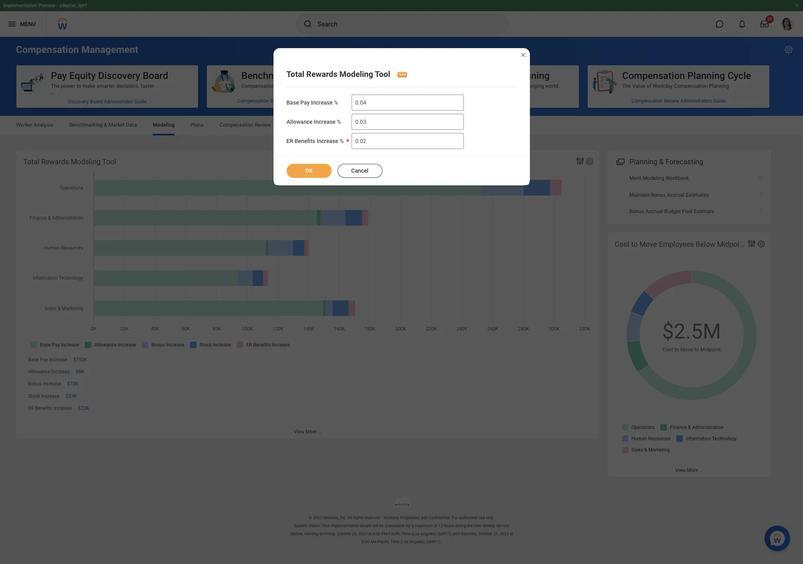 Task type: locate. For each thing, give the bounding box(es) containing it.
1 horizontal spatial cost
[[663, 347, 673, 353]]

guide up can
[[134, 99, 147, 105]]

notifications large image
[[738, 20, 746, 28]]

data up stories.
[[96, 160, 106, 166]]

1 vertical spatial bonus
[[630, 209, 644, 215]]

inbox large image
[[761, 20, 769, 28]]

workforce
[[131, 186, 155, 192]]

so
[[127, 109, 132, 115]]

discovery board administrator guide
[[68, 99, 147, 105]]

0 vertical spatial your
[[170, 102, 180, 108]]

administrator inside "discovery board administrator guide" link
[[104, 99, 133, 105]]

reserved.
[[364, 516, 381, 521]]

natural
[[103, 154, 119, 160]]

more for employees
[[687, 468, 698, 474]]

1 vertical spatial use
[[479, 516, 485, 521]]

more
[[306, 429, 317, 435], [687, 468, 698, 474]]

review inside tab list
[[255, 122, 271, 128]]

pay for base pay increase %
[[300, 99, 310, 106]]

increase up er benefits increase % on the top of the page
[[314, 119, 336, 125]]

use left only.
[[479, 516, 485, 521]]

benchmarking & market data up compensation survey management
[[241, 70, 367, 81]]

0 horizontal spatial (los
[[401, 540, 409, 545]]

er down stock at the left of page
[[28, 406, 34, 411]]

administrator for pay equity discovery board
[[104, 99, 133, 105]]

% up er benefits increase % on the top of the page
[[337, 119, 341, 125]]

of inside workday combines pattern detection, graph processing, machine learning, and natural language generation to search through millions of data points, and surface insights in simple-to-understand stories.
[[90, 160, 94, 166]]

saturday,
[[461, 532, 478, 537]]

0 vertical spatial rewards
[[306, 69, 338, 79]]

1 horizontal spatial tool
[[375, 69, 390, 79]]

business benefits
[[241, 154, 283, 160]]

0 vertical spatial adaptive
[[472, 70, 510, 81]]

pacific down unavailable
[[389, 532, 401, 537]]

(gmt-
[[437, 532, 448, 537], [426, 540, 437, 545]]

market inside tab list
[[108, 122, 125, 128]]

of left it? on the left
[[176, 96, 181, 102]]

1 vertical spatial 6:00
[[362, 540, 370, 545]]

1 vertical spatial data
[[82, 179, 93, 185]]

0 vertical spatial allowance
[[287, 119, 313, 125]]

total rewards modeling tool element
[[16, 150, 600, 439]]

they down service.
[[141, 230, 151, 236]]

pay inside total rewards modeling tool element
[[40, 357, 48, 363]]

cost
[[615, 240, 630, 249], [663, 347, 673, 353]]

2 horizontal spatial data
[[96, 160, 106, 166]]

pay up power
[[51, 70, 67, 81]]

guide down changing
[[517, 99, 530, 105]]

informed
[[51, 115, 72, 121]]

they down boards
[[81, 243, 90, 249]]

administrator inside 'adaptive planning administrator guide' link
[[487, 99, 516, 105]]

insight
[[647, 166, 662, 172]]

0 vertical spatial er
[[287, 138, 293, 144]]

implementation left preview
[[3, 3, 37, 8]]

a down "proprietary"
[[412, 524, 414, 529]]

1 horizontal spatial allowance
[[287, 119, 313, 125]]

0 vertical spatial benchmarking & market data
[[241, 70, 367, 81]]

bonus up stock at the left of page
[[28, 382, 42, 387]]

view for employees
[[676, 468, 686, 474]]

0 vertical spatial base
[[287, 99, 299, 106]]

forecasting
[[666, 158, 704, 166]]

0 vertical spatial pay
[[51, 70, 67, 81]]

more inside cost to move employees below midpoint to midpoint element
[[687, 468, 698, 474]]

$2.5m
[[662, 320, 721, 344]]

benefits inside total rewards modeling tool dialog
[[295, 138, 315, 144]]

enterprise
[[432, 83, 455, 89]]

total inside the $2.5m main content
[[23, 158, 39, 166]]

0 vertical spatial %
[[334, 99, 338, 106]]

1 horizontal spatial market
[[315, 70, 345, 81]]

the left power
[[51, 83, 60, 89]]

1 vertical spatial make
[[147, 96, 160, 102]]

0 vertical spatial pacific
[[389, 532, 401, 537]]

0 vertical spatial survey
[[277, 83, 292, 89]]

er inside total rewards modeling tool dialog
[[287, 138, 293, 144]]

management down compensation survey management
[[286, 98, 314, 104]]

0 vertical spatial ...
[[318, 429, 322, 435]]

footer containing © 2023 workday, inc. all rights reserved. - workday proprietary and confidential. for authorized use only. system status: your implementation tenant will be unavailable for a maximum of 12 hours during the next weekly service update; starting on friday, october 20, 2023 at 6:00 pm pacific time (los angeles) (gmt-7) until saturday, october 21, 2023 at 6:00 am pacific time (los angeles) (gmt-7).
[[0, 497, 803, 547]]

0 horizontal spatial at
[[368, 532, 372, 537]]

on inside a consistent security model for self-service. give your teams the granular reporting they need with discovery boards for ad hoc analysis, all within the applications they use every day. and count on your sensitive data remaining secure.
[[150, 243, 156, 249]]

0 horizontal spatial cost
[[615, 240, 630, 249]]

0 horizontal spatial review
[[255, 122, 271, 128]]

to inside "data—you have tons of it, but how do you make sense of it? workday makes it easy to get a complete picture of your finances, people, and operations so you can make more informed decisions."
[[105, 102, 110, 108]]

% for er benefits increase %
[[340, 138, 344, 144]]

survey
[[277, 83, 292, 89], [270, 98, 284, 104]]

discovery up decisions,
[[98, 70, 140, 81]]

benefits for er benefits increase
[[35, 406, 52, 411]]

1 vertical spatial view
[[676, 468, 686, 474]]

the left value on the top right
[[622, 83, 631, 89]]

granular
[[98, 230, 117, 236]]

0 horizontal spatial tool
[[102, 158, 116, 166]]

within
[[144, 237, 158, 243]]

a down data,
[[130, 198, 132, 204]]

1 vertical spatial rewards
[[41, 158, 69, 166]]

0 horizontal spatial data
[[51, 250, 61, 256]]

benefits down allowance increase % on the left top
[[295, 138, 315, 144]]

analysis
[[34, 122, 53, 128]]

on down within
[[150, 243, 156, 249]]

(gmt- down 12
[[437, 532, 448, 537]]

1 vertical spatial review
[[255, 122, 271, 128]]

bonus down maintain
[[630, 209, 644, 215]]

view more ...
[[294, 429, 322, 435], [676, 468, 703, 474]]

compensation survey management administrator guide
[[238, 98, 358, 104]]

merit modeling workbook link
[[608, 170, 771, 187]]

base for base pay increase %
[[287, 99, 299, 106]]

adaptive down planning
[[447, 99, 466, 105]]

1 horizontal spatial base
[[287, 99, 299, 106]]

cost to move employees below midpoint to midpoint
[[615, 240, 784, 249]]

data up everything—financial
[[82, 179, 93, 185]]

view more ... inside cost to move employees below midpoint to midpoint element
[[676, 468, 703, 474]]

base for base pay increase
[[28, 357, 39, 363]]

management inside compensation survey management administrator guide link
[[286, 98, 314, 104]]

tool up stories.
[[102, 158, 116, 166]]

1 horizontal spatial bonus
[[630, 209, 644, 215]]

0 horizontal spatial they
[[81, 243, 90, 249]]

guide down total rewards modeling tool link
[[345, 98, 358, 104]]

and down "forecasting"
[[689, 166, 698, 172]]

october
[[337, 532, 351, 537], [479, 532, 493, 537]]

accrual down workbook
[[667, 192, 685, 198]]

1 horizontal spatial board
[[143, 70, 168, 81]]

0 horizontal spatial the
[[89, 230, 97, 236]]

6:00 left pm
[[373, 532, 381, 537]]

6:00 left the am
[[362, 540, 370, 545]]

benchmarking & market data down operations
[[69, 122, 137, 128]]

guide for pay equity discovery board
[[134, 99, 147, 105]]

legacy
[[86, 192, 101, 198]]

a right get
[[120, 102, 123, 108]]

service
[[496, 524, 509, 529]]

0 vertical spatial implementation
[[3, 3, 37, 8]]

0 vertical spatial data
[[347, 70, 367, 81]]

0 horizontal spatial administrator
[[104, 99, 133, 105]]

0 horizontal spatial view more ...
[[294, 429, 322, 435]]

0 horizontal spatial the
[[51, 83, 60, 89]]

0 vertical spatial tool
[[375, 69, 390, 79]]

need
[[152, 230, 163, 236]]

use inside © 2023 workday, inc. all rights reserved. - workday proprietary and confidential. for authorized use only. system status: your implementation tenant will be unavailable for a maximum of 12 hours during the next weekly service update; starting on friday, october 20, 2023 at 6:00 pm pacific time (los angeles) (gmt-7) until saturday, october 21, 2023 at 6:00 am pacific time (los angeles) (gmt-7).
[[479, 516, 485, 521]]

implementation inside © 2023 workday, inc. all rights reserved. - workday proprietary and confidential. for authorized use only. system status: your implementation tenant will be unavailable for a maximum of 12 hours during the next weekly service update; starting on friday, october 20, 2023 at 6:00 pm pacific time (los angeles) (gmt-7) until saturday, october 21, 2023 at 6:00 am pacific time (los angeles) (gmt-7).
[[331, 524, 359, 529]]

1 vertical spatial cost
[[663, 347, 673, 353]]

base down compensation survey management
[[287, 99, 299, 106]]

your inside "data—you have tons of it, but how do you make sense of it? workday makes it easy to get a complete picture of your finances, people, and operations so you can make more informed decisions."
[[170, 102, 180, 108]]

authorized
[[459, 516, 478, 521]]

pay up allowance increase
[[40, 357, 48, 363]]

1 vertical spatial total rewards modeling tool
[[23, 158, 116, 166]]

0 vertical spatial view more ... link
[[16, 425, 600, 439]]

survey for compensation survey management administrator guide
[[270, 98, 284, 104]]

allowance inside total rewards modeling tool dialog
[[287, 119, 313, 125]]

quickly
[[723, 134, 739, 140]]

more for tool
[[306, 429, 317, 435]]

bonus inside total rewards modeling tool element
[[28, 382, 42, 387]]

system.
[[149, 198, 167, 204]]

increase down $53k
[[54, 406, 72, 411]]

0 vertical spatial view
[[294, 429, 304, 435]]

tool
[[375, 69, 390, 79], [102, 158, 116, 166]]

view
[[294, 429, 304, 435], [676, 468, 686, 474]]

strategy
[[676, 96, 695, 102]]

real time insight to analyze and respond
[[622, 166, 719, 172]]

0 horizontal spatial ...
[[318, 429, 322, 435]]

bonus
[[651, 192, 666, 198], [630, 209, 644, 215], [28, 382, 42, 387]]

move inside $2.5m cost to move to midpoint
[[681, 347, 693, 353]]

compensation review administrators guide
[[632, 98, 726, 104]]

1 vertical spatial tool
[[102, 158, 116, 166]]

compensation management
[[16, 44, 138, 55]]

understand
[[74, 166, 100, 172]]

and up data,
[[121, 186, 130, 192]]

use cases
[[241, 237, 266, 243]]

tool inside dialog
[[375, 69, 390, 79]]

base inside total rewards modeling tool dialog
[[287, 99, 299, 106]]

market up base pay increase %
[[315, 70, 345, 81]]

pay inside total rewards modeling tool dialog
[[300, 99, 310, 106]]

planning down 'cycle' at the right of the page
[[709, 83, 730, 89]]

view more ... link for employees
[[608, 464, 771, 477]]

view inside total rewards modeling tool element
[[294, 429, 304, 435]]

0 horizontal spatial discovery
[[68, 99, 89, 105]]

0 horizontal spatial view more ... link
[[16, 425, 600, 439]]

stories.
[[101, 166, 119, 172]]

midpoint inside $2.5m cost to move to midpoint
[[701, 347, 721, 353]]

base inside total rewards modeling tool element
[[28, 357, 39, 363]]

-
[[57, 3, 58, 8], [382, 516, 383, 521]]

total rewards modeling tool up base pay increase %
[[287, 69, 390, 79]]

more inside total rewards modeling tool element
[[306, 429, 317, 435]]

october down weekly
[[479, 532, 493, 537]]

0 vertical spatial bonus
[[651, 192, 666, 198]]

1 vertical spatial move
[[681, 347, 693, 353]]

allowance inside total rewards modeling tool element
[[28, 369, 50, 375]]

base up allowance increase
[[28, 357, 39, 363]]

move left "employees"
[[640, 240, 657, 249]]

administrator inside compensation survey management administrator guide link
[[315, 98, 344, 104]]

workday up enterprise
[[432, 70, 469, 81]]

midpoint down $2.5m button
[[701, 347, 721, 353]]

survey up compensation survey management administrator guide
[[277, 83, 292, 89]]

footer
[[0, 497, 803, 547]]

at up the am
[[368, 532, 372, 537]]

er for er benefits increase
[[28, 406, 34, 411]]

data inside a consistent security model for self-service. give your teams the granular reporting they need with discovery boards for ad hoc analysis, all within the applications they use every day. and count on your sensitive data remaining secure.
[[51, 250, 61, 256]]

1 horizontal spatial october
[[479, 532, 493, 537]]

1 vertical spatial adaptive
[[447, 99, 466, 105]]

2 vertical spatial management
[[286, 98, 314, 104]]

real
[[622, 166, 633, 172]]

bonus down merit modeling workbook
[[651, 192, 666, 198]]

1 vertical spatial ...
[[699, 468, 703, 474]]

insights
[[153, 160, 171, 166]]

1 vertical spatial board
[[90, 99, 103, 105]]

- inside banner
[[57, 3, 58, 8]]

management up base pay increase %
[[293, 83, 324, 89]]

benchmarks,
[[62, 198, 92, 204]]

of left 12
[[434, 524, 437, 529]]

for
[[452, 516, 458, 521]]

angeles)
[[421, 532, 436, 537], [409, 540, 425, 545]]

0 vertical spatial total rewards modeling tool
[[287, 69, 390, 79]]

midpoint right the below
[[717, 240, 746, 249]]

of inside © 2023 workday, inc. all rights reserved. - workday proprietary and confidential. for authorized use only. system status: your implementation tenant will be unavailable for a maximum of 12 hours during the next weekly service update; starting on friday, october 20, 2023 at 6:00 pm pacific time (los angeles) (gmt-7) until saturday, october 21, 2023 at 6:00 am pacific time (los angeles) (gmt-7).
[[434, 524, 437, 529]]

bonus accrual budget pool estimate link
[[608, 203, 771, 220]]

tab list inside the $2.5m main content
[[8, 116, 795, 136]]

workday up machine
[[51, 147, 71, 153]]

0 horizontal spatial benchmarking
[[69, 122, 103, 128]]

compensation for compensation survey management
[[241, 83, 275, 89]]

compensation for compensation management
[[16, 44, 79, 55]]

people,
[[73, 109, 90, 115]]

on inside © 2023 workday, inc. all rights reserved. - workday proprietary and confidential. for authorized use only. system status: your implementation tenant will be unavailable for a maximum of 12 hours during the next weekly service update; starting on friday, october 20, 2023 at 6:00 pm pacific time (los angeles) (gmt-7) until saturday, october 21, 2023 at 6:00 am pacific time (los angeles) (gmt-7).
[[319, 532, 324, 537]]

workday inside "data—you have tons of it, but how do you make sense of it? workday makes it easy to get a complete picture of your finances, people, and operations so you can make more informed decisions."
[[51, 102, 71, 108]]

adaptive up software
[[472, 70, 510, 81]]

(los down unavailable
[[401, 540, 409, 545]]

tab list containing worker analysis
[[8, 116, 795, 136]]

survey right is?
[[270, 98, 284, 104]]

they
[[141, 230, 151, 236], [81, 243, 90, 249]]

1 vertical spatial allowance
[[28, 369, 50, 375]]

1 the from the left
[[51, 83, 60, 89]]

list
[[608, 170, 771, 220]]

1 horizontal spatial adaptive
[[472, 70, 510, 81]]

1 vertical spatial your
[[62, 230, 72, 236]]

guide for compensation planning cycle
[[713, 98, 726, 104]]

modeling inside tab list
[[153, 122, 175, 128]]

make down equity
[[83, 83, 95, 89]]

2 vertical spatial benefits
[[35, 406, 52, 411]]

1 horizontal spatial (los
[[412, 532, 420, 537]]

benefits right business on the left top
[[264, 154, 283, 160]]

& down operations
[[104, 122, 107, 128]]

on left friday, on the bottom left
[[319, 532, 324, 537]]

$6k
[[76, 369, 84, 375]]

1 horizontal spatial total rewards modeling tool
[[287, 69, 390, 79]]

and down language
[[124, 160, 133, 166]]

use inside a consistent security model for self-service. give your teams the granular reporting they need with discovery boards for ad hoc analysis, all within the applications they use every day. and count on your sensitive data remaining secure.
[[92, 243, 100, 249]]

implementation preview -   adeptai_dpt1 banner
[[0, 0, 803, 37]]

review for compensation review
[[255, 122, 271, 128]]

2 horizontal spatial your
[[170, 102, 180, 108]]

0 vertical spatial discovery
[[98, 70, 140, 81]]

self-
[[124, 224, 134, 230]]

you down complete
[[134, 109, 142, 115]]

and inside "data—you have tons of it, but how do you make sense of it? workday makes it easy to get a complete picture of your finances, people, and operations so you can make more informed decisions."
[[91, 109, 99, 115]]

ok button
[[287, 164, 331, 178]]

0 horizontal spatial on
[[150, 243, 156, 249]]

manage
[[651, 134, 670, 140]]

0 horizontal spatial implementation
[[3, 3, 37, 8]]

count
[[136, 243, 149, 249]]

discovery up 'people,'
[[68, 99, 89, 105]]

0 horizontal spatial -
[[57, 3, 58, 8]]

world.
[[545, 83, 560, 89]]

software
[[478, 83, 498, 89]]

1 horizontal spatial use
[[479, 516, 485, 521]]

a inside an intelligent data core. we bring everything—financial and workforce transactions, third-party and legacy application data, budgets and plans, peer benchmarks, and more—into a single system.
[[130, 198, 132, 204]]

estimates
[[686, 192, 709, 198]]

faster.
[[141, 83, 155, 89]]

er inside total rewards modeling tool element
[[28, 406, 34, 411]]

benefits down stock increase
[[35, 406, 52, 411]]

list containing merit modeling workbook
[[608, 170, 771, 220]]

for left self- on the left of the page
[[117, 224, 123, 230]]

ability
[[622, 96, 637, 102]]

... inside cost to move employees below midpoint to midpoint element
[[699, 468, 703, 474]]

&
[[306, 70, 312, 81], [656, 96, 659, 102], [104, 122, 107, 128], [659, 158, 664, 166]]

you right do
[[137, 96, 146, 102]]

planning & forecasting
[[630, 158, 704, 166]]

... for tool
[[318, 429, 322, 435]]

1 vertical spatial benefits
[[264, 154, 283, 160]]

administrators
[[681, 98, 712, 104]]

workday up unavailable
[[384, 516, 399, 521]]

menu group image
[[615, 156, 626, 167]]

benchmarking inside tab list
[[69, 122, 103, 128]]

- right preview
[[57, 3, 58, 8]]

% for base pay increase %
[[334, 99, 338, 106]]

during
[[455, 524, 466, 529]]

0 horizontal spatial 6:00
[[362, 540, 370, 545]]

and up benchmarks,
[[76, 192, 85, 198]]

survey for compensation survey management
[[277, 83, 292, 89]]

2023
[[313, 516, 322, 521], [358, 532, 368, 537], [500, 532, 509, 537]]

1 vertical spatial more
[[687, 468, 698, 474]]

midpoint
[[717, 240, 746, 249], [756, 240, 784, 249], [701, 347, 721, 353]]

0 vertical spatial review
[[664, 98, 679, 104]]

$6k button
[[76, 369, 85, 376]]

1 vertical spatial implementation
[[331, 524, 359, 529]]

it,
[[105, 96, 109, 102]]

0 vertical spatial more
[[306, 429, 317, 435]]

move down $2.5m
[[681, 347, 693, 353]]

and down easy
[[91, 109, 99, 115]]

the left 'next'
[[467, 524, 473, 529]]

for inside © 2023 workday, inc. all rights reserved. - workday proprietary and confidential. for authorized use only. system status: your implementation tenant will be unavailable for a maximum of 12 hours during the next weekly service update; starting on friday, october 20, 2023 at 6:00 pm pacific time (los angeles) (gmt-7) until saturday, october 21, 2023 at 6:00 am pacific time (los angeles) (gmt-7).
[[406, 524, 411, 529]]

benchmarking down decisions.
[[69, 122, 103, 128]]

total rewards modeling tool inside total rewards modeling tool dialog
[[287, 69, 390, 79]]

implementation down 'inc.'
[[331, 524, 359, 529]]

make down picture
[[153, 109, 166, 115]]

0 horizontal spatial er
[[28, 406, 34, 411]]

- up be
[[382, 516, 383, 521]]

% down allowance increase % on the left top
[[340, 138, 344, 144]]

2023 right '21,' on the right
[[500, 532, 509, 537]]

& up base pay increase %
[[306, 70, 312, 81]]

compensation inside tab list
[[220, 122, 253, 128]]

allowance for allowance increase %
[[287, 119, 313, 125]]

at right '21,' on the right
[[510, 532, 513, 537]]

0 vertical spatial market
[[315, 70, 345, 81]]

1 vertical spatial pay
[[300, 99, 310, 106]]

analyze
[[670, 166, 688, 172]]

... inside total rewards modeling tool element
[[318, 429, 322, 435]]

implementation
[[3, 3, 37, 8], [331, 524, 359, 529]]

allowance increase
[[28, 369, 70, 375]]

update;
[[290, 532, 303, 537]]

cost to move employees below midpoint to midpoint element
[[608, 233, 784, 477]]

the down security
[[89, 230, 97, 236]]

guide for workday adaptive planning
[[517, 99, 530, 105]]

12
[[438, 524, 443, 529]]

view inside cost to move employees below midpoint to midpoint element
[[676, 468, 686, 474]]

benefits inside total rewards modeling tool element
[[35, 406, 52, 411]]

changes
[[671, 134, 692, 140]]

1 vertical spatial the
[[160, 237, 167, 243]]

total inside dialog
[[287, 69, 304, 79]]

ad
[[100, 237, 105, 243]]

1 vertical spatial -
[[382, 516, 383, 521]]

view more ... inside total rewards modeling tool element
[[294, 429, 322, 435]]

1 vertical spatial management
[[293, 83, 324, 89]]

1 vertical spatial accrual
[[646, 209, 663, 215]]

$22k button
[[78, 405, 90, 412]]

view more ... link inside cost to move employees below midpoint to midpoint element
[[608, 464, 771, 477]]

0 horizontal spatial board
[[90, 99, 103, 105]]

1 horizontal spatial view
[[676, 468, 686, 474]]

budget
[[665, 209, 681, 215]]

1 vertical spatial you
[[134, 109, 142, 115]]

bonus for accrual
[[630, 209, 644, 215]]

6:00
[[373, 532, 381, 537], [362, 540, 370, 545]]

workforce planning
[[432, 186, 477, 192]]

cost inside $2.5m cost to move to midpoint
[[663, 347, 673, 353]]

tool up base pay increase % text field
[[375, 69, 390, 79]]

tab list
[[8, 116, 795, 136]]

data inside tab list
[[126, 122, 137, 128]]

the
[[89, 230, 97, 236], [160, 237, 167, 243], [467, 524, 473, 529]]

of left it, in the top left of the page
[[99, 96, 104, 102]]

$2.5m main content
[[0, 37, 803, 484]]

2 the from the left
[[622, 83, 631, 89]]

benchmarking
[[241, 70, 304, 81], [69, 122, 103, 128]]

1 vertical spatial survey
[[270, 98, 284, 104]]



Task type: describe. For each thing, give the bounding box(es) containing it.
0 vertical spatial they
[[141, 230, 151, 236]]

1 horizontal spatial pay
[[51, 70, 67, 81]]

below
[[696, 240, 716, 249]]

2 october from the left
[[479, 532, 493, 537]]

adaptive planning administrator guide link
[[397, 96, 579, 108]]

planning right financial
[[454, 134, 474, 140]]

proprietary
[[400, 516, 420, 521]]

increase up allowance increase % on the left top
[[311, 99, 333, 106]]

the for pay equity discovery board
[[51, 83, 60, 89]]

rewards inside dialog
[[306, 69, 338, 79]]

cases
[[252, 237, 266, 243]]

benefits for business benefits
[[264, 154, 283, 160]]

increase down allowance increase
[[43, 382, 61, 387]]

rewards inside the $2.5m main content
[[41, 158, 69, 166]]

confidential.
[[429, 516, 451, 521]]

compensation for compensation survey management administrator guide
[[238, 98, 269, 104]]

midpoint down chevron right image
[[756, 240, 784, 249]]

workday,
[[323, 516, 339, 521]]

compensation survey management administrator guide link
[[207, 95, 389, 107]]

search
[[175, 154, 190, 160]]

increase down allowance increase % on the left top
[[317, 138, 338, 144]]

it
[[255, 96, 258, 102]]

language
[[120, 154, 142, 160]]

adaptive planning administrator guide
[[447, 99, 530, 105]]

can
[[143, 109, 152, 115]]

0 vertical spatial (los
[[412, 532, 420, 537]]

reporting
[[118, 230, 139, 236]]

1 vertical spatial time
[[402, 532, 411, 537]]

for left "ad"
[[92, 237, 98, 243]]

increase up the er benefits increase
[[41, 394, 60, 399]]

2 horizontal spatial 2023
[[500, 532, 509, 537]]

of right value on the top right
[[647, 83, 652, 89]]

a left changing
[[519, 83, 522, 89]]

1 vertical spatial pacific
[[378, 540, 390, 545]]

simple-
[[51, 166, 68, 172]]

0 vertical spatial make
[[83, 83, 95, 89]]

all
[[138, 237, 143, 243]]

secure.
[[87, 250, 104, 256]]

administrator for workday adaptive planning
[[487, 99, 516, 105]]

hoc
[[107, 237, 115, 243]]

the for compensation planning cycle
[[622, 83, 631, 89]]

close total rewards modeling tool image
[[520, 52, 526, 58]]

modeling inside dialog
[[340, 69, 373, 79]]

data inside an intelligent data core. we bring everything—financial and workforce transactions, third-party and legacy application data, budgets and plans, peer benchmarks, and more—into a single system.
[[82, 179, 93, 185]]

& inside tab list
[[104, 122, 107, 128]]

financial
[[432, 134, 453, 140]]

more—into
[[103, 198, 128, 204]]

1 vertical spatial benchmarking & market data
[[69, 122, 137, 128]]

workday inside © 2023 workday, inc. all rights reserved. - workday proprietary and confidential. for authorized use only. system status: your implementation tenant will be unavailable for a maximum of 12 hours during the next weekly service update; starting on friday, october 20, 2023 at 6:00 pm pacific time (los angeles) (gmt-7) until saturday, october 21, 2023 at 6:00 am pacific time (los angeles) (gmt-7).
[[384, 516, 399, 521]]

points,
[[107, 160, 123, 166]]

data,
[[129, 192, 140, 198]]

stock
[[28, 394, 40, 399]]

workday inside workday combines pattern detection, graph processing, machine learning, and natural language generation to search through millions of data points, and surface insights in simple-to-understand stories.
[[51, 147, 71, 153]]

planning right workforce
[[457, 186, 477, 192]]

2 horizontal spatial bonus
[[651, 192, 666, 198]]

data inside workday combines pattern detection, graph processing, machine learning, and natural language generation to search through millions of data points, and surface insights in simple-to-understand stories.
[[96, 160, 106, 166]]

Allowance Increase % text field
[[352, 114, 464, 130]]

discovery board administrator guide link
[[16, 96, 198, 108]]

cycle
[[728, 70, 751, 81]]

view more ... for tool
[[294, 429, 322, 435]]

the value of workday compensation planning
[[622, 83, 730, 89]]

flexibility to manage changes and execute quickly
[[622, 134, 739, 140]]

will
[[372, 524, 378, 529]]

maximum
[[415, 524, 433, 529]]

friday,
[[325, 532, 336, 537]]

2 vertical spatial make
[[153, 109, 166, 115]]

& right plan
[[656, 96, 659, 102]]

an
[[51, 179, 57, 185]]

transactions,
[[156, 186, 186, 192]]

compensation for compensation review
[[220, 122, 253, 128]]

single
[[134, 198, 147, 204]]

... for employees
[[699, 468, 703, 474]]

view for tool
[[294, 429, 304, 435]]

1 vertical spatial (los
[[401, 540, 409, 545]]

1 horizontal spatial 2023
[[358, 532, 368, 537]]

increase up $73k
[[51, 369, 70, 375]]

millions
[[70, 160, 88, 166]]

more
[[167, 109, 179, 115]]

power
[[61, 83, 75, 89]]

remaining
[[63, 250, 86, 256]]

enterprise planning software built for a changing world.
[[432, 83, 560, 89]]

and down transactions,
[[162, 192, 170, 198]]

1 vertical spatial (gmt-
[[426, 540, 437, 545]]

0 vertical spatial cost
[[615, 240, 630, 249]]

0 vertical spatial accrual
[[667, 192, 685, 198]]

peer
[[51, 198, 61, 204]]

budgets
[[142, 192, 161, 198]]

view more ... for employees
[[676, 468, 703, 474]]

for right the built
[[511, 83, 517, 89]]

review for compensation review administrators guide
[[664, 98, 679, 104]]

a inside © 2023 workday, inc. all rights reserved. - workday proprietary and confidential. for authorized use only. system status: your implementation tenant will be unavailable for a maximum of 12 hours during the next weekly service update; starting on friday, october 20, 2023 at 6:00 pm pacific time (los angeles) (gmt-7) until saturday, october 21, 2023 at 6:00 am pacific time (los angeles) (gmt-7).
[[412, 524, 414, 529]]

management for compensation survey management
[[293, 83, 324, 89]]

0 vertical spatial management
[[81, 44, 138, 55]]

search image
[[303, 19, 313, 29]]

1 at from the left
[[368, 532, 372, 537]]

plans
[[191, 122, 204, 128]]

0 vertical spatial you
[[137, 96, 146, 102]]

1 vertical spatial discovery
[[68, 99, 89, 105]]

makes
[[72, 102, 88, 108]]

worker
[[16, 122, 32, 128]]

of down 'sense'
[[164, 102, 169, 108]]

1 vertical spatial they
[[81, 243, 90, 249]]

0 vertical spatial 6:00
[[373, 532, 381, 537]]

ext link image
[[758, 173, 766, 181]]

Base Pay Increase % text field
[[352, 95, 464, 111]]

2 vertical spatial your
[[157, 243, 167, 249]]

compensation for compensation planning cycle
[[622, 70, 685, 81]]

to-
[[68, 166, 74, 172]]

data—you
[[51, 96, 74, 102]]

1 horizontal spatial benchmarking & market data
[[241, 70, 367, 81]]

configure this page image
[[784, 45, 794, 55]]

analysis,
[[116, 237, 136, 243]]

unavailable
[[385, 524, 405, 529]]

pay for base pay increase
[[40, 357, 48, 363]]

compensation for compensation review administrators guide
[[632, 98, 663, 104]]

core.
[[94, 179, 106, 185]]

until
[[453, 532, 460, 537]]

workday up ability to plan & define strategy
[[653, 83, 673, 89]]

and inside © 2023 workday, inc. all rights reserved. - workday proprietary and confidential. for authorized use only. system status: your implementation tenant will be unavailable for a maximum of 12 hours during the next weekly service update; starting on friday, october 20, 2023 at 6:00 pm pacific time (los angeles) (gmt-7) until saturday, october 21, 2023 at 6:00 am pacific time (los angeles) (gmt-7).
[[421, 516, 428, 521]]

view more ... link for tool
[[16, 425, 600, 439]]

0 vertical spatial move
[[640, 240, 657, 249]]

benefits for er benefits increase %
[[295, 138, 315, 144]]

workforce
[[432, 186, 456, 192]]

workbook
[[666, 175, 689, 181]]

compensation review administrators guide link
[[588, 95, 770, 107]]

data—you have tons of it, but how do you make sense of it? workday makes it easy to get a complete picture of your finances, people, and operations so you can make more informed decisions.
[[51, 96, 188, 121]]

total rewards modeling tool dialog
[[273, 48, 530, 186]]

bonus for increase
[[28, 382, 42, 387]]

applications
[[51, 243, 79, 249]]

1 horizontal spatial discovery
[[98, 70, 140, 81]]

chevron right image
[[756, 206, 766, 214]]

the inside © 2023 workday, inc. all rights reserved. - workday proprietary and confidential. for authorized use only. system status: your implementation tenant will be unavailable for a maximum of 12 hours during the next weekly service update; starting on friday, october 20, 2023 at 6:00 pm pacific time (los angeles) (gmt-7) until saturday, october 21, 2023 at 6:00 am pacific time (los angeles) (gmt-7).
[[467, 524, 473, 529]]

base pay increase %
[[287, 99, 338, 106]]

workday adaptive planning
[[432, 70, 550, 81]]

midpoint for $2.5m
[[701, 347, 721, 353]]

er for er benefits increase %
[[287, 138, 293, 144]]

value
[[632, 83, 645, 89]]

give
[[51, 230, 61, 236]]

increase up allowance increase
[[49, 357, 67, 363]]

2 at from the left
[[510, 532, 513, 537]]

and down legacy
[[93, 198, 102, 204]]

sales planning
[[432, 237, 466, 243]]

0 horizontal spatial time
[[391, 540, 400, 545]]

sense
[[161, 96, 175, 102]]

and down pattern
[[93, 154, 102, 160]]

0 horizontal spatial 2023
[[313, 516, 322, 521]]

implementation inside banner
[[3, 3, 37, 8]]

all
[[348, 516, 352, 521]]

1 vertical spatial %
[[337, 119, 341, 125]]

midpoint for cost
[[717, 240, 746, 249]]

- inside © 2023 workday, inc. all rights reserved. - workday proprietary and confidential. for authorized use only. system status: your implementation tenant will be unavailable for a maximum of 12 hours during the next weekly service update; starting on friday, october 20, 2023 at 6:00 pm pacific time (los angeles) (gmt-7) until saturday, october 21, 2023 at 6:00 am pacific time (los angeles) (gmt-7).
[[382, 516, 383, 521]]

ER Benefits Increase % text field
[[352, 133, 464, 149]]

planning right sales
[[446, 237, 466, 243]]

bonus increase
[[28, 382, 61, 387]]

0 vertical spatial benchmarking
[[241, 70, 304, 81]]

0 vertical spatial angeles)
[[421, 532, 436, 537]]

planning up administrators
[[688, 70, 725, 81]]

total rewards modeling tool inside total rewards modeling tool element
[[23, 158, 116, 166]]

0 horizontal spatial adaptive
[[447, 99, 466, 105]]

tons
[[88, 96, 98, 102]]

planning up insight
[[630, 158, 658, 166]]

time inside the $2.5m main content
[[634, 166, 645, 172]]

0 vertical spatial the
[[89, 230, 97, 236]]

planning down planning
[[467, 99, 486, 105]]

ok
[[305, 168, 313, 174]]

modeling inside list
[[643, 175, 665, 181]]

1 october from the left
[[337, 532, 351, 537]]

close environment banner image
[[795, 3, 799, 8]]

learning,
[[72, 154, 92, 160]]

tool inside the $2.5m main content
[[102, 158, 116, 166]]

1 vertical spatial angeles)
[[409, 540, 425, 545]]

am
[[371, 540, 377, 545]]

combines
[[72, 147, 95, 153]]

1 horizontal spatial the
[[160, 237, 167, 243]]

preview
[[38, 3, 55, 8]]

profile logan mcneil element
[[776, 15, 799, 33]]

list inside the $2.5m main content
[[608, 170, 771, 220]]

tenant
[[360, 524, 371, 529]]

chevron right image
[[756, 189, 766, 197]]

0 vertical spatial (gmt-
[[437, 532, 448, 537]]

merit modeling workbook
[[630, 175, 689, 181]]

changing
[[523, 83, 544, 89]]

sensitive
[[169, 243, 189, 249]]

allowance for allowance increase
[[28, 369, 50, 375]]

financial planning
[[432, 134, 474, 140]]

plans,
[[172, 192, 185, 198]]

$22k
[[78, 406, 89, 411]]

have
[[75, 96, 86, 102]]

to inside workday combines pattern detection, graph processing, machine learning, and natural language generation to search through millions of data points, and surface insights in simple-to-understand stories.
[[169, 154, 173, 160]]

bonus accrual budget pool estimate
[[630, 209, 715, 215]]

& up insight
[[659, 158, 664, 166]]

a inside "data—you have tons of it, but how do you make sense of it? workday makes it easy to get a complete picture of your finances, people, and operations so you can make more informed decisions."
[[120, 102, 123, 108]]

built
[[500, 83, 510, 89]]

teams
[[74, 230, 88, 236]]

management for compensation survey management administrator guide
[[286, 98, 314, 104]]

maintain bonus accrual estimates link
[[608, 187, 771, 203]]

easy
[[93, 102, 104, 108]]

and left 'execute'
[[693, 134, 702, 140]]

planning up changing
[[512, 70, 550, 81]]



Task type: vqa. For each thing, say whether or not it's contained in the screenshot.
HAVE
yes



